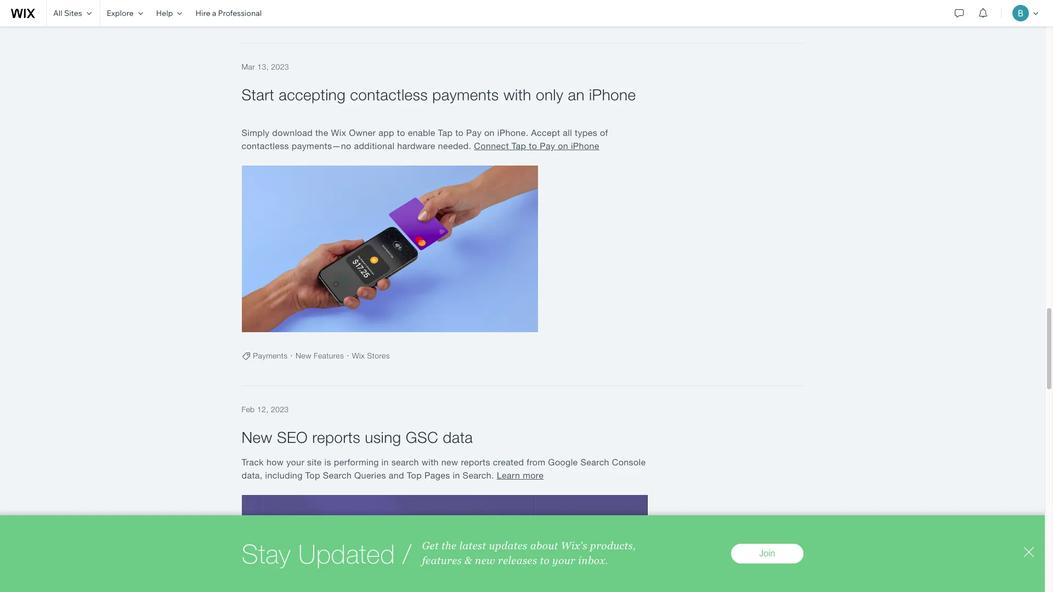 Task type: describe. For each thing, give the bounding box(es) containing it.
all
[[53, 8, 62, 18]]

hire a professional link
[[189, 0, 268, 26]]

help button
[[150, 0, 189, 26]]

professional
[[218, 8, 262, 18]]

a
[[212, 8, 216, 18]]



Task type: vqa. For each thing, say whether or not it's contained in the screenshot.
rightmost the 'price'
no



Task type: locate. For each thing, give the bounding box(es) containing it.
hire
[[196, 8, 210, 18]]

hire a professional
[[196, 8, 262, 18]]

explore
[[107, 8, 134, 18]]

all sites
[[53, 8, 82, 18]]

help
[[156, 8, 173, 18]]

sites
[[64, 8, 82, 18]]



